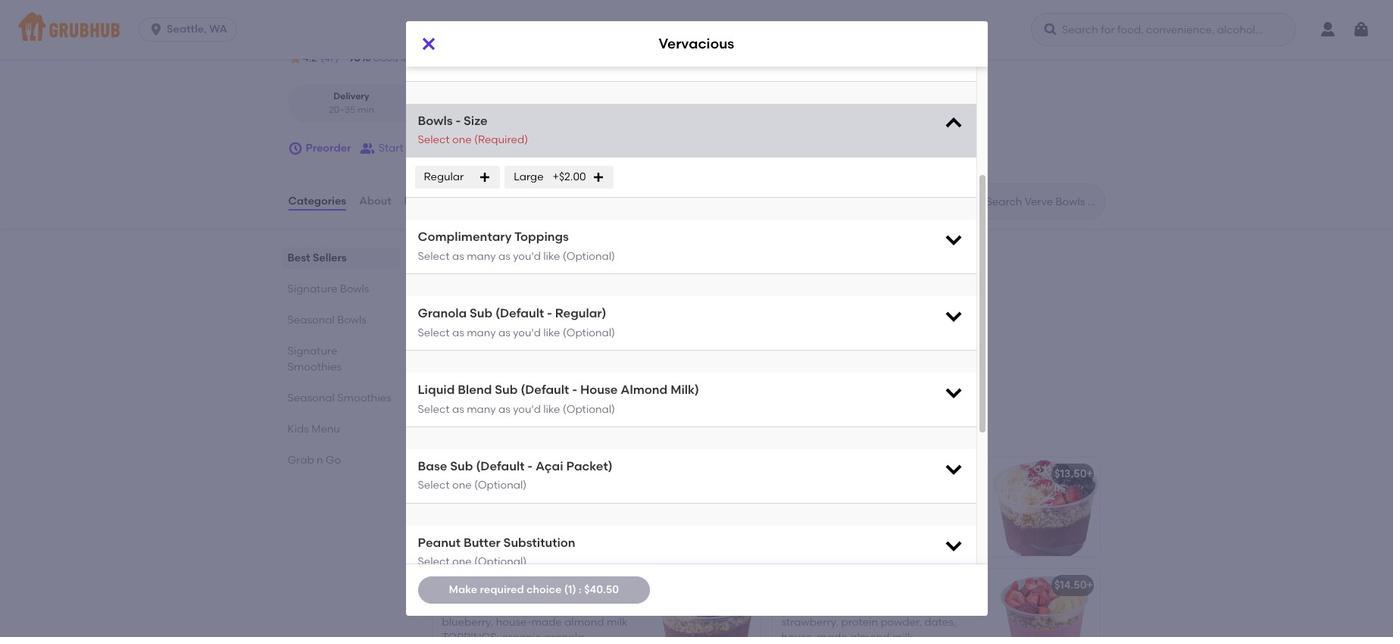 Task type: describe. For each thing, give the bounding box(es) containing it.
select inside complimentary toppings select as many as you'd like (optional)
[[418, 250, 450, 263]]

k
[[435, 29, 442, 42]]

seller
[[473, 453, 497, 463]]

seattle,
[[167, 23, 207, 36]]

about
[[359, 195, 391, 208]]

svg image inside preorder button
[[288, 141, 303, 156]]

bowls up seasonal bowls
[[340, 283, 369, 296]]

delivery
[[333, 91, 369, 102]]

made up substitution
[[554, 508, 584, 520]]

:
[[579, 583, 582, 596]]

grubhub
[[516, 269, 562, 282]]

make required choice (1) : $40.50
[[449, 583, 619, 596]]

banana, inside base: dragonfruit, banana, strawberry, protein powder, dates, house-made almond mi
[[877, 600, 921, 613]]

base: açai, banana, strawberry, blueberry, house-made almond milk toppings: organic granol
[[442, 600, 628, 637]]

menu
[[312, 423, 340, 436]]

0 vertical spatial butter,
[[480, 344, 514, 357]]

middle
[[445, 29, 480, 42]]

search icon image
[[962, 192, 980, 211]]

motorworks
[[518, 29, 578, 42]]

strawberry, down granola sub (default - regular) select as many as you'd like (optional)
[[487, 375, 544, 388]]

banana, down the base sub (default - açai packet) select one (optional)
[[502, 492, 546, 505]]

banana, up the berry yum
[[442, 538, 486, 551]]

715 east pine street suite k middle of pike motorworks courtyard
[[307, 29, 633, 42]]

made inside base: dragonfruit, banana, strawberry, protein powder, dates, house-made almond mi
[[817, 631, 847, 637]]

east
[[325, 29, 347, 42]]

sub for granola
[[470, 306, 493, 321]]

select inside the base sub (default - açai packet) select one (optional)
[[418, 479, 450, 492]]

quantity 10 max
[[418, 7, 470, 40]]

size
[[464, 113, 488, 128]]

house- inside base: açai, banana, strawberry, blueberry, house-made almond milk toppings: organic granol
[[496, 616, 531, 629]]

option group containing delivery 20–35 min
[[288, 84, 547, 123]]

0 vertical spatial crushed
[[547, 375, 588, 388]]

about button
[[358, 174, 392, 229]]

granola
[[418, 306, 467, 321]]

svg image for base sub (default - açai packet)
[[943, 458, 964, 479]]

regular
[[424, 171, 464, 184]]

(default for regular)
[[495, 306, 544, 321]]

pickup 0.5 mi • 10–20 min
[[443, 91, 524, 115]]

banana, inside base: açai, banana, strawberry, blueberry, house-made almond milk toppings: organic granol
[[502, 600, 546, 613]]

(optional) inside "peanut butter substitution select one (optional)"
[[474, 556, 527, 568]]

$14.50
[[1055, 579, 1087, 592]]

beast mode image
[[986, 569, 1100, 637]]

dates,
[[924, 616, 956, 629]]

•
[[474, 104, 477, 115]]

seasonal for seasonal smoothies
[[288, 392, 335, 405]]

best sellers most ordered on grubhub
[[430, 248, 562, 282]]

+ for $14.50 +
[[1087, 579, 1093, 592]]

house- down granola sub (default - regular) select as many as you'd like (optional)
[[517, 344, 552, 357]]

strawberry, inside base: açai, banana, strawberry, blueberry, house-made almond milk toppings: organic granol
[[548, 600, 606, 613]]

organic up liquid blend sub (default - house almond milk) select as many as you'd like (optional)
[[524, 359, 563, 372]]

base: dragonfruit, banana, strawberry, protein powder, dates, house-made almond mi
[[781, 600, 956, 637]]

bowls - size select one (required)
[[418, 113, 528, 146]]

blueberry, down regular)
[[547, 329, 598, 341]]

1 vertical spatial signature bowls
[[430, 422, 559, 441]]

start
[[378, 142, 404, 154]]

toppings: inside the base: açai sorbet  toppings: organic granola, banana, strawberry, blueberry, honey, sweetened coconut
[[874, 489, 931, 502]]

(required)
[[474, 133, 528, 146]]

0 vertical spatial milk
[[441, 359, 461, 372]]

96
[[348, 52, 361, 64]]

preorder
[[306, 142, 351, 154]]

most
[[430, 269, 455, 282]]

smoothies for signature
[[288, 361, 342, 374]]

0 vertical spatial base: açai, banana, blueberry, peanut butter, house-made almond milk  toppings: organic granola, banana, strawberry, crushed almonds
[[441, 329, 625, 403]]

complimentary toppings select as many as you'd like (optional)
[[418, 230, 615, 263]]

best for best seller
[[451, 453, 471, 463]]

quantity
[[418, 7, 470, 21]]

20–35
[[329, 104, 355, 115]]

order
[[439, 142, 467, 154]]

svg image inside seattle, wa button
[[149, 22, 164, 37]]

good food
[[373, 53, 421, 64]]

make
[[449, 583, 477, 596]]

strawberry, inside the base: açai sorbet  toppings: organic granola, banana, strawberry, blueberry, honey, sweetened coconut
[[781, 520, 839, 533]]

seattle, wa button
[[139, 17, 243, 42]]

min inside pickup 0.5 mi • 10–20 min
[[507, 104, 524, 115]]

kids menu
[[288, 423, 340, 436]]

(default for açai
[[476, 459, 525, 473]]

you'd inside complimentary toppings select as many as you'd like (optional)
[[513, 250, 541, 263]]

honey,
[[895, 520, 929, 533]]

- inside liquid blend sub (default - house almond milk) select as many as you'd like (optional)
[[572, 383, 577, 397]]

regular)
[[555, 306, 606, 321]]

1 vertical spatial almonds
[[442, 554, 487, 567]]

strawberry, up required
[[488, 538, 545, 551]]

best seller
[[451, 453, 497, 463]]

1 vertical spatial vervacious image
[[647, 458, 760, 556]]

like inside granola sub (default - regular) select as many as you'd like (optional)
[[543, 326, 560, 339]]

berry yum image
[[647, 569, 760, 637]]

+ for $13.50 +
[[1087, 468, 1093, 481]]

of
[[482, 29, 492, 42]]

- inside "bowls - size select one (required)"
[[456, 113, 461, 128]]

sweetened
[[781, 535, 838, 548]]

best sellers
[[288, 252, 347, 264]]

2 vertical spatial granola,
[[567, 523, 610, 536]]

food
[[400, 53, 421, 64]]

+$2.00
[[553, 171, 586, 184]]

as down the complimentary
[[452, 250, 464, 263]]

bowls up açai
[[511, 422, 559, 441]]

$13.50
[[1055, 468, 1087, 481]]

organic inside the base: açai sorbet  toppings: organic granola, banana, strawberry, blueberry, honey, sweetened coconut
[[781, 504, 821, 517]]

ordered
[[457, 269, 498, 282]]

reviews button
[[403, 174, 447, 229]]

one for -
[[452, 133, 472, 146]]

blueberry, down "packet)"
[[548, 492, 600, 505]]

grab
[[288, 454, 314, 467]]

required
[[480, 583, 524, 596]]

best for best sellers
[[288, 252, 310, 264]]

berry
[[442, 579, 469, 592]]

0 vertical spatial vervacious
[[659, 35, 734, 53]]

715 east pine street suite k middle of pike motorworks courtyard button
[[306, 28, 634, 45]]

10–20
[[480, 104, 505, 115]]

as down granola
[[452, 326, 464, 339]]

(206) 422-1319 button
[[644, 29, 715, 44]]

sellers for best sellers
[[313, 252, 347, 264]]

made inside base: açai, banana, strawberry, blueberry, house-made almond milk toppings: organic granol
[[531, 616, 562, 629]]

1 vertical spatial milk
[[442, 523, 463, 536]]

you'd inside liquid blend sub (default - house almond milk) select as many as you'd like (optional)
[[513, 403, 541, 416]]

1 vertical spatial vervacious
[[441, 307, 498, 320]]

banana, down granola
[[441, 375, 484, 388]]

base: inside base: dragonfruit, banana, strawberry, protein powder, dates, house-made almond mi
[[781, 600, 811, 613]]

svg image for peanut butter substitution
[[943, 535, 964, 556]]

berry yum
[[442, 579, 494, 592]]

categories button
[[288, 174, 347, 229]]

$40.50
[[584, 583, 619, 596]]

0.5
[[443, 104, 457, 115]]

peanut butter substitution select one (optional)
[[418, 535, 576, 568]]

base sub (default - açai packet) select one (optional)
[[418, 459, 613, 492]]

select inside granola sub (default - regular) select as many as you'd like (optional)
[[418, 326, 450, 339]]

(206)
[[644, 29, 670, 42]]

toppings: right peanut
[[465, 523, 523, 536]]

seasonal smoothies
[[288, 392, 391, 405]]

$14.50 +
[[1055, 579, 1093, 592]]

sorbet
[[839, 489, 872, 502]]

- inside the base sub (default - açai packet) select one (optional)
[[527, 459, 533, 473]]

(optional) inside granola sub (default - regular) select as many as you'd like (optional)
[[563, 326, 615, 339]]

reviews
[[404, 195, 446, 208]]

packet)
[[566, 459, 613, 473]]

almond up house
[[585, 344, 625, 357]]

house- inside base: dragonfruit, banana, strawberry, protein powder, dates, house-made almond mi
[[781, 631, 817, 637]]

pine
[[349, 29, 371, 42]]

start group order button
[[360, 135, 467, 162]]



Task type: vqa. For each thing, say whether or not it's contained in the screenshot.


Task type: locate. For each thing, give the bounding box(es) containing it.
seasonal for seasonal bowls
[[288, 314, 335, 327]]

1 vertical spatial crushed
[[548, 538, 590, 551]]

(default inside the base sub (default - açai packet) select one (optional)
[[476, 459, 525, 473]]

2 vertical spatial milk
[[607, 616, 628, 629]]

2 seasonal from the top
[[288, 392, 335, 405]]

bowls up signature smoothies
[[337, 314, 367, 327]]

açai, down the base sub (default - açai packet) select one (optional)
[[474, 492, 500, 505]]

select down liquid
[[418, 403, 450, 416]]

signature bowls
[[288, 283, 369, 296], [430, 422, 559, 441]]

organic up 'choice'
[[525, 523, 565, 536]]

0 vertical spatial signature bowls
[[288, 283, 369, 296]]

preorder button
[[288, 135, 351, 162]]

açai
[[536, 459, 563, 473]]

10
[[418, 27, 428, 40]]

vervacious image
[[648, 294, 762, 393], [647, 458, 760, 556]]

one inside "bowls - size select one (required)"
[[452, 133, 472, 146]]

2 like from the top
[[543, 326, 560, 339]]

select inside "bowls - size select one (required)"
[[418, 133, 450, 146]]

bowls up start group order
[[418, 113, 453, 128]]

(optional) down butter
[[474, 556, 527, 568]]

açai
[[813, 489, 836, 502]]

sellers for best sellers most ordered on grubhub
[[469, 248, 522, 267]]

organic
[[524, 359, 563, 372], [781, 504, 821, 517], [525, 523, 565, 536], [502, 631, 541, 637]]

made
[[552, 344, 583, 357], [554, 508, 584, 520], [531, 616, 562, 629], [817, 631, 847, 637]]

delivery 20–35 min
[[329, 91, 374, 115]]

made down regular)
[[552, 344, 583, 357]]

as up on
[[498, 250, 510, 263]]

bowls inside "bowls - size select one (required)"
[[418, 113, 453, 128]]

min inside delivery 20–35 min
[[358, 104, 374, 115]]

- inside granola sub (default - regular) select as many as you'd like (optional)
[[547, 306, 552, 321]]

milk left butter
[[442, 523, 463, 536]]

street
[[374, 29, 405, 42]]

4 svg image from the top
[[943, 535, 964, 556]]

base: inside the base: açai sorbet  toppings: organic granola, banana, strawberry, blueberry, honey, sweetened coconut
[[781, 489, 811, 502]]

sub for base
[[450, 459, 473, 473]]

0 vertical spatial +
[[1087, 468, 1093, 481]]

1 vertical spatial granola,
[[824, 504, 867, 517]]

base:
[[441, 329, 470, 341], [781, 489, 811, 502], [442, 492, 472, 505], [442, 600, 472, 613], [781, 600, 811, 613]]

(optional) inside complimentary toppings select as many as you'd like (optional)
[[563, 250, 615, 263]]

complimentary
[[418, 230, 512, 244]]

1 seasonal from the top
[[288, 314, 335, 327]]

(default inside liquid blend sub (default - house almond milk) select as many as you'd like (optional)
[[521, 383, 569, 397]]

house
[[580, 383, 618, 397]]

2 vertical spatial açai,
[[474, 600, 500, 613]]

many inside complimentary toppings select as many as you'd like (optional)
[[467, 250, 496, 263]]

select inside "peanut butter substitution select one (optional)"
[[418, 556, 450, 568]]

smoothies up seasonal smoothies at the left bottom
[[288, 361, 342, 374]]

one up berry
[[452, 556, 472, 568]]

strawberry, down : at bottom left
[[548, 600, 606, 613]]

mi
[[460, 104, 471, 115]]

peanut
[[441, 344, 478, 357], [442, 508, 479, 520]]

2 many from the top
[[467, 326, 496, 339]]

smoothies for seasonal
[[337, 392, 391, 405]]

(optional) down seller
[[474, 479, 527, 492]]

1 + from the top
[[1087, 468, 1093, 481]]

liquid
[[418, 383, 455, 397]]

almond inside base: açai, banana, strawberry, blueberry, house-made almond milk toppings: organic granol
[[564, 616, 604, 629]]

as up the base sub (default - açai packet) select one (optional)
[[498, 403, 510, 416]]

1 one from the top
[[452, 133, 472, 146]]

crushed up (1)
[[548, 538, 590, 551]]

banana, inside the base: açai sorbet  toppings: organic granola, banana, strawberry, blueberry, honey, sweetened coconut
[[869, 504, 913, 517]]

(47)
[[320, 52, 339, 64]]

5 select from the top
[[418, 479, 450, 492]]

banana, up honey,
[[869, 504, 913, 517]]

signature smoothies
[[288, 345, 342, 374]]

signature inside signature smoothies
[[288, 345, 337, 358]]

select down the 0.5
[[418, 133, 450, 146]]

like down regular)
[[543, 326, 560, 339]]

verve bowl image
[[986, 458, 1100, 556]]

1 vertical spatial peanut
[[442, 508, 479, 520]]

1 vertical spatial açai,
[[474, 492, 500, 505]]

0 vertical spatial granola,
[[566, 359, 609, 372]]

1319
[[695, 29, 715, 42]]

3 select from the top
[[418, 326, 450, 339]]

granola, down the sorbet at the right bottom of the page
[[824, 504, 867, 517]]

you'd up açai
[[513, 403, 541, 416]]

house- down required
[[496, 616, 531, 629]]

as
[[452, 250, 464, 263], [498, 250, 510, 263], [452, 326, 464, 339], [498, 326, 510, 339], [452, 403, 464, 416], [498, 403, 510, 416]]

base
[[418, 459, 447, 473]]

min down delivery
[[358, 104, 374, 115]]

one down size
[[452, 133, 472, 146]]

select down granola
[[418, 326, 450, 339]]

6 select from the top
[[418, 556, 450, 568]]

sub inside liquid blend sub (default - house almond milk) select as many as you'd like (optional)
[[495, 383, 518, 397]]

base: açai, banana, blueberry, peanut butter, house-made almond milk  toppings: organic granola, banana, strawberry, crushed almonds
[[441, 329, 625, 403], [442, 492, 626, 567]]

strawberry, inside base: dragonfruit, banana, strawberry, protein powder, dates, house-made almond mi
[[781, 616, 839, 629]]

2 vertical spatial signature
[[430, 422, 508, 441]]

many inside granola sub (default - regular) select as many as you'd like (optional)
[[467, 326, 496, 339]]

option group
[[288, 84, 547, 123]]

1 vertical spatial like
[[543, 326, 560, 339]]

base: down base
[[442, 492, 472, 505]]

sub right base
[[450, 459, 473, 473]]

1 min from the left
[[358, 104, 374, 115]]

star icon image
[[288, 51, 303, 66]]

almonds up best seller
[[441, 390, 485, 403]]

1 vertical spatial one
[[452, 479, 472, 492]]

1 select from the top
[[418, 133, 450, 146]]

0 vertical spatial signature
[[288, 283, 337, 296]]

select inside liquid blend sub (default - house almond milk) select as many as you'd like (optional)
[[418, 403, 450, 416]]

many
[[467, 250, 496, 263], [467, 326, 496, 339], [467, 403, 496, 416]]

base: for topmost vervacious image
[[441, 329, 470, 341]]

large
[[514, 171, 544, 184]]

sub inside the base sub (default - açai packet) select one (optional)
[[450, 459, 473, 473]]

one
[[452, 133, 472, 146], [452, 479, 472, 492], [452, 556, 472, 568]]

organic down 'make required choice (1) : $40.50'
[[502, 631, 541, 637]]

one inside "peanut butter substitution select one (optional)"
[[452, 556, 472, 568]]

0 vertical spatial vervacious image
[[648, 294, 762, 393]]

1 vertical spatial sub
[[495, 383, 518, 397]]

best for best sellers most ordered on grubhub
[[430, 248, 465, 267]]

signature up best seller
[[430, 422, 508, 441]]

1 horizontal spatial min
[[507, 104, 524, 115]]

sellers down categories button at left top
[[313, 252, 347, 264]]

(default inside granola sub (default - regular) select as many as you'd like (optional)
[[495, 306, 544, 321]]

(206) 422-1319
[[644, 29, 715, 42]]

dragonfruit,
[[813, 600, 874, 613]]

best inside best sellers most ordered on grubhub
[[430, 248, 465, 267]]

1 vertical spatial seasonal
[[288, 392, 335, 405]]

base: açai, banana, blueberry, peanut butter, house-made almond milk  toppings: organic granola, banana, strawberry, crushed almonds down regular)
[[441, 329, 625, 403]]

1 horizontal spatial signature bowls
[[430, 422, 559, 441]]

blueberry,
[[547, 329, 598, 341], [548, 492, 600, 505], [841, 520, 893, 533], [442, 616, 493, 629]]

powder,
[[881, 616, 922, 629]]

butter, up butter
[[482, 508, 516, 520]]

Search Verve Bowls - Capitol Hill search field
[[984, 195, 1100, 209]]

3 svg image from the top
[[943, 458, 964, 479]]

smoothies up menu
[[337, 392, 391, 405]]

3 like from the top
[[543, 403, 560, 416]]

base: for berry yum image
[[442, 600, 472, 613]]

many down blend
[[467, 403, 496, 416]]

select
[[418, 133, 450, 146], [418, 250, 450, 263], [418, 326, 450, 339], [418, 403, 450, 416], [418, 479, 450, 492], [418, 556, 450, 568]]

base: açai, banana, blueberry, peanut butter, house-made almond milk  toppings: organic granola, banana, strawberry, crushed almonds down the base sub (default - açai packet) select one (optional)
[[442, 492, 626, 567]]

milk inside base: açai, banana, strawberry, blueberry, house-made almond milk toppings: organic granol
[[607, 616, 628, 629]]

pickup
[[468, 91, 499, 102]]

1 vertical spatial smoothies
[[337, 392, 391, 405]]

smoothies
[[288, 361, 342, 374], [337, 392, 391, 405]]

seasonal bowls
[[288, 314, 367, 327]]

0 vertical spatial almonds
[[441, 390, 485, 403]]

coconut
[[840, 535, 883, 548]]

4.2
[[303, 52, 317, 64]]

strawberry, up sweetened
[[781, 520, 839, 533]]

wa
[[209, 23, 227, 36]]

base: left dragonfruit,
[[781, 600, 811, 613]]

banana,
[[501, 329, 544, 341], [441, 375, 484, 388], [502, 492, 546, 505], [869, 504, 913, 517], [442, 538, 486, 551], [502, 600, 546, 613], [877, 600, 921, 613]]

0 vertical spatial smoothies
[[288, 361, 342, 374]]

kids
[[288, 423, 309, 436]]

n
[[317, 454, 323, 467]]

main navigation navigation
[[0, 0, 1393, 59]]

(default down on
[[495, 306, 544, 321]]

base: down granola
[[441, 329, 470, 341]]

2 one from the top
[[452, 479, 472, 492]]

almond
[[585, 344, 625, 357], [587, 508, 626, 520], [564, 616, 604, 629], [850, 631, 890, 637]]

0 horizontal spatial signature bowls
[[288, 283, 369, 296]]

like inside liquid blend sub (default - house almond milk) select as many as you'd like (optional)
[[543, 403, 560, 416]]

(optional)
[[563, 250, 615, 263], [563, 326, 615, 339], [563, 403, 615, 416], [474, 479, 527, 492], [474, 556, 527, 568]]

select down peanut
[[418, 556, 450, 568]]

715
[[307, 29, 322, 42]]

2 vertical spatial (default
[[476, 459, 525, 473]]

(optional) inside liquid blend sub (default - house almond milk) select as many as you'd like (optional)
[[563, 403, 615, 416]]

1 like from the top
[[543, 250, 560, 263]]

as down on
[[498, 326, 510, 339]]

svg image
[[943, 229, 964, 250], [943, 305, 964, 327], [943, 458, 964, 479], [943, 535, 964, 556]]

0 vertical spatial you'd
[[513, 250, 541, 263]]

1 many from the top
[[467, 250, 496, 263]]

milk down $40.50 on the bottom
[[607, 616, 628, 629]]

peanut up butter
[[442, 508, 479, 520]]

many inside liquid blend sub (default - house almond milk) select as many as you'd like (optional)
[[467, 403, 496, 416]]

1 vertical spatial signature
[[288, 345, 337, 358]]

(default left açai
[[476, 459, 525, 473]]

1 vertical spatial many
[[467, 326, 496, 339]]

bowls
[[418, 113, 453, 128], [340, 283, 369, 296], [337, 314, 367, 327], [511, 422, 559, 441]]

organic down "açai"
[[781, 504, 821, 517]]

like up açai
[[543, 403, 560, 416]]

base: for verve bowl 'image'
[[781, 489, 811, 502]]

banana, down on
[[501, 329, 544, 341]]

seasonal up signature smoothies
[[288, 314, 335, 327]]

0 horizontal spatial min
[[358, 104, 374, 115]]

2 vertical spatial like
[[543, 403, 560, 416]]

almond inside base: dragonfruit, banana, strawberry, protein powder, dates, house-made almond mi
[[850, 631, 890, 637]]

one down best seller
[[452, 479, 472, 492]]

toppings: up blend
[[464, 359, 521, 372]]

1 vertical spatial you'd
[[513, 326, 541, 339]]

like
[[543, 250, 560, 263], [543, 326, 560, 339], [543, 403, 560, 416]]

blueberry, down make
[[442, 616, 493, 629]]

2 + from the top
[[1087, 579, 1093, 592]]

on
[[501, 269, 514, 282]]

3 one from the top
[[452, 556, 472, 568]]

seasonal up kids menu
[[288, 392, 335, 405]]

0 vertical spatial seasonal
[[288, 314, 335, 327]]

butter, down granola sub (default - regular) select as many as you'd like (optional)
[[480, 344, 514, 357]]

choice
[[527, 583, 562, 596]]

crushed
[[547, 375, 588, 388], [548, 538, 590, 551]]

people icon image
[[360, 141, 375, 156]]

as down blend
[[452, 403, 464, 416]]

you'd
[[513, 250, 541, 263], [513, 326, 541, 339], [513, 403, 541, 416]]

(optional) down toppings
[[563, 250, 615, 263]]

Input item quantity number field
[[510, 10, 544, 37]]

you'd inside granola sub (default - regular) select as many as you'd like (optional)
[[513, 326, 541, 339]]

made down 'choice'
[[531, 616, 562, 629]]

0 vertical spatial like
[[543, 250, 560, 263]]

1 vertical spatial (default
[[521, 383, 569, 397]]

1 vertical spatial base: açai, banana, blueberry, peanut butter, house-made almond milk  toppings: organic granola, banana, strawberry, crushed almonds
[[442, 492, 626, 567]]

granola, inside the base: açai sorbet  toppings: organic granola, banana, strawberry, blueberry, honey, sweetened coconut
[[824, 504, 867, 517]]

one for butter
[[452, 556, 472, 568]]

3 many from the top
[[467, 403, 496, 416]]

toppings:
[[464, 359, 521, 372], [874, 489, 931, 502], [465, 523, 523, 536], [442, 631, 499, 637]]

you'd down grubhub
[[513, 326, 541, 339]]

2 vertical spatial one
[[452, 556, 472, 568]]

toppings: down make
[[442, 631, 499, 637]]

banana, down 'make required choice (1) : $40.50'
[[502, 600, 546, 613]]

min right 10–20
[[507, 104, 524, 115]]

butter,
[[480, 344, 514, 357], [482, 508, 516, 520]]

0 vertical spatial one
[[452, 133, 472, 146]]

granola, up : at bottom left
[[567, 523, 610, 536]]

0 vertical spatial açai,
[[473, 329, 498, 341]]

many down granola
[[467, 326, 496, 339]]

many up ordered
[[467, 250, 496, 263]]

1 horizontal spatial sellers
[[469, 248, 522, 267]]

peanut down granola
[[441, 344, 478, 357]]

base: açai sorbet  toppings: organic granola, banana, strawberry, blueberry, honey, sweetened coconut
[[781, 489, 931, 548]]

start group order
[[378, 142, 467, 154]]

422-
[[673, 29, 695, 42]]

blend
[[458, 383, 492, 397]]

svg image for complimentary toppings
[[943, 229, 964, 250]]

sellers
[[469, 248, 522, 267], [313, 252, 347, 264]]

2 min from the left
[[507, 104, 524, 115]]

0 vertical spatial many
[[467, 250, 496, 263]]

$13.50 +
[[1055, 468, 1093, 481]]

1 vertical spatial +
[[1087, 579, 1093, 592]]

butter
[[464, 535, 501, 550]]

base: down make
[[442, 600, 472, 613]]

açai, down yum
[[474, 600, 500, 613]]

3 you'd from the top
[[513, 403, 541, 416]]

best left seller
[[451, 453, 471, 463]]

2 vertical spatial sub
[[450, 459, 473, 473]]

(optional) down house
[[563, 403, 615, 416]]

-
[[456, 113, 461, 128], [547, 306, 552, 321], [572, 383, 577, 397], [527, 459, 533, 473]]

4 select from the top
[[418, 403, 450, 416]]

açai, up blend
[[473, 329, 498, 341]]

(optional) down regular)
[[563, 326, 615, 339]]

courtyard
[[581, 29, 633, 42]]

1 you'd from the top
[[513, 250, 541, 263]]

+
[[1087, 468, 1093, 481], [1087, 579, 1093, 592]]

like inside complimentary toppings select as many as you'd like (optional)
[[543, 250, 560, 263]]

2 select from the top
[[418, 250, 450, 263]]

açai, inside base: açai, banana, strawberry, blueberry, house-made almond milk toppings: organic granol
[[474, 600, 500, 613]]

house- down dragonfruit,
[[781, 631, 817, 637]]

2 svg image from the top
[[943, 305, 964, 327]]

1 vertical spatial butter,
[[482, 508, 516, 520]]

organic inside base: açai, banana, strawberry, blueberry, house-made almond milk toppings: organic granol
[[502, 631, 541, 637]]

signature bowls up seasonal bowls
[[288, 283, 369, 296]]

svg image for granola sub (default - regular)
[[943, 305, 964, 327]]

one inside the base sub (default - açai packet) select one (optional)
[[452, 479, 472, 492]]

best up most
[[430, 248, 465, 267]]

(optional) inside the base sub (default - açai packet) select one (optional)
[[474, 479, 527, 492]]

you'd up grubhub
[[513, 250, 541, 263]]

base: inside base: açai, banana, strawberry, blueberry, house-made almond milk toppings: organic granol
[[442, 600, 472, 613]]

2 vertical spatial many
[[467, 403, 496, 416]]

0 vertical spatial (default
[[495, 306, 544, 321]]

sub
[[470, 306, 493, 321], [495, 383, 518, 397], [450, 459, 473, 473]]

0 vertical spatial sub
[[470, 306, 493, 321]]

(default left house
[[521, 383, 569, 397]]

pike
[[495, 29, 516, 42]]

toppings: inside base: açai, banana, strawberry, blueberry, house-made almond milk toppings: organic granol
[[442, 631, 499, 637]]

categories
[[288, 195, 346, 208]]

suite
[[407, 29, 433, 42]]

0 horizontal spatial sellers
[[313, 252, 347, 264]]

milk up liquid
[[441, 359, 461, 372]]

select up most
[[418, 250, 450, 263]]

2 vertical spatial you'd
[[513, 403, 541, 416]]

- left açai
[[527, 459, 533, 473]]

base: left "açai"
[[781, 489, 811, 502]]

select down base
[[418, 479, 450, 492]]

protein
[[841, 616, 878, 629]]

seattle, wa
[[167, 23, 227, 36]]

max
[[431, 27, 453, 40]]

2 you'd from the top
[[513, 326, 541, 339]]

- left regular)
[[547, 306, 552, 321]]

yum
[[472, 579, 494, 592]]

strawberry, down dragonfruit,
[[781, 616, 839, 629]]

svg image
[[491, 18, 503, 30], [551, 18, 563, 30], [1352, 20, 1370, 39], [149, 22, 164, 37], [1043, 22, 1058, 37], [419, 35, 438, 53], [943, 113, 964, 134], [288, 141, 303, 156], [479, 172, 491, 184], [592, 172, 604, 184], [943, 382, 964, 403]]

sub down ordered
[[470, 306, 493, 321]]

almond down "packet)"
[[587, 508, 626, 520]]

sellers up on
[[469, 248, 522, 267]]

house- up substitution
[[518, 508, 554, 520]]

sub inside granola sub (default - regular) select as many as you'd like (optional)
[[470, 306, 493, 321]]

toppings: up honey,
[[874, 489, 931, 502]]

like down toppings
[[543, 250, 560, 263]]

sellers inside best sellers most ordered on grubhub
[[469, 248, 522, 267]]

2 vertical spatial vervacious
[[442, 471, 499, 484]]

1 svg image from the top
[[943, 229, 964, 250]]

substitution
[[503, 535, 576, 550]]

blueberry, inside base: açai, banana, strawberry, blueberry, house-made almond milk toppings: organic granol
[[442, 616, 493, 629]]

blueberry, inside the base: açai sorbet  toppings: organic granola, banana, strawberry, blueberry, honey, sweetened coconut
[[841, 520, 893, 533]]

made down dragonfruit,
[[817, 631, 847, 637]]

0 vertical spatial peanut
[[441, 344, 478, 357]]



